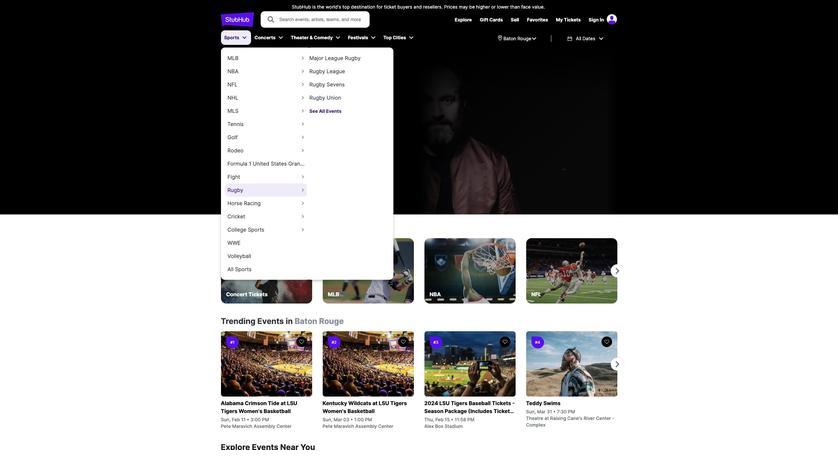 Task type: locate. For each thing, give the bounding box(es) containing it.
0 horizontal spatial nfl
[[228, 81, 238, 88]]

1 vertical spatial nfl link
[[527, 239, 618, 304]]

at inside alabama crimson tide  at lsu tigers women's basketball sun, feb 11 • 3:00 pm pete maravich assembly center
[[281, 401, 286, 407]]

pete inside kentucky wildcats  at lsu tigers women's basketball sun, mar 03 • 1:00 pm pete maravich assembly center
[[323, 424, 333, 430]]

1 vertical spatial mlb link
[[323, 239, 414, 304]]

league up sevens
[[327, 68, 345, 75]]

see inside see all events link
[[310, 108, 318, 114]]

stubhub is the world's top destination for ticket buyers and resellers. prices may be higher or lower than face value.
[[292, 4, 545, 10]]

1 horizontal spatial nba
[[430, 292, 441, 298]]

sports for college sports
[[248, 227, 265, 233]]

mar left '31'
[[538, 410, 546, 415]]

tickets right 'baseball'
[[492, 401, 512, 407]]

• inside thu, feb 15 • 11:58 pm alex box stadium
[[451, 418, 454, 423]]

• inside 'teddy swims sun, mar 31 • 7:30 pm theatre at raising cane's river center - complex'
[[554, 410, 556, 415]]

tickets up rodeo
[[236, 138, 252, 143]]

basketball down tide
[[264, 409, 291, 415]]

popular categories
[[221, 225, 283, 233]]

0 horizontal spatial nfl link
[[225, 77, 308, 92]]

maravich down 11
[[232, 424, 253, 430]]

2 maravich from the left
[[334, 424, 354, 430]]

assembly down 1:00
[[356, 424, 377, 430]]

1 maravich from the left
[[232, 424, 253, 430]]

1 horizontal spatial pete
[[323, 424, 333, 430]]

pete down the kentucky
[[323, 424, 333, 430]]

tickets inside button
[[236, 138, 252, 143]]

2 assembly from the left
[[356, 424, 377, 430]]

0 horizontal spatial assembly
[[254, 424, 275, 430]]

formula 1 united states grand prix
[[228, 161, 304, 177]]

my
[[556, 17, 563, 22]]

0 vertical spatial see
[[310, 108, 318, 114]]

pm inside 'teddy swims sun, mar 31 • 7:30 pm theatre at raising cane's river center - complex'
[[568, 410, 576, 415]]

tom
[[221, 92, 260, 114], [286, 120, 297, 127]]

pm right '11:58'
[[468, 418, 475, 423]]

crimson
[[245, 401, 267, 407]]

1 horizontal spatial tom
[[286, 120, 297, 127]]

mlb link
[[225, 51, 308, 66], [323, 239, 414, 304]]

1 vertical spatial sports
[[248, 227, 265, 233]]

women's down 'crimson'
[[239, 409, 263, 415]]

rugby
[[345, 55, 361, 61], [310, 68, 325, 75], [310, 81, 325, 88], [310, 95, 325, 101], [228, 187, 243, 194]]

(includes
[[469, 409, 493, 415]]

• right 11
[[247, 418, 249, 423]]

pete down the alabama
[[221, 424, 231, 430]]

1 vertical spatial league
[[327, 68, 345, 75]]

1 vertical spatial nba
[[430, 292, 441, 298]]

feb
[[232, 418, 240, 423], [436, 418, 444, 423]]

0 horizontal spatial maravich
[[232, 424, 253, 430]]

tom up tennis
[[221, 92, 260, 114]]

at right tide
[[281, 401, 286, 407]]

sign in link
[[589, 17, 605, 22]]

2 horizontal spatial center
[[597, 416, 612, 422]]

1 horizontal spatial mar
[[538, 410, 546, 415]]

• right 15
[[451, 418, 454, 423]]

for inside 2024 lsu tigers baseball tickets - season package (includes tickets for all home games)
[[425, 417, 432, 423]]

2 vertical spatial all
[[228, 266, 234, 273]]

tickets right concert
[[249, 292, 268, 298]]

at down '31'
[[545, 416, 549, 422]]

0 vertical spatial for
[[377, 4, 383, 10]]

concerts
[[255, 35, 276, 40]]

see all events link
[[307, 104, 390, 117]]

sun, up "theatre"
[[527, 410, 536, 415]]

2024
[[425, 401, 439, 407]]

favorites
[[528, 17, 549, 22]]

- right river
[[613, 416, 615, 422]]

0 vertical spatial mlb link
[[225, 51, 308, 66]]

0 horizontal spatial tigers
[[221, 409, 238, 415]]

for up "alex"
[[425, 417, 432, 423]]

0 vertical spatial nfl
[[228, 81, 238, 88]]

see
[[310, 108, 318, 114], [226, 138, 235, 143]]

all up –
[[319, 108, 325, 114]]

and
[[414, 4, 422, 10]]

2 women's from the left
[[323, 409, 347, 415]]

1 pete from the left
[[221, 424, 231, 430]]

11:58
[[455, 418, 467, 423]]

pm right 3:00
[[262, 418, 269, 423]]

1 vertical spatial nfl
[[532, 292, 542, 298]]

rugby for rugby sevens
[[310, 81, 325, 88]]

basketball inside kentucky wildcats  at lsu tigers women's basketball sun, mar 03 • 1:00 pm pete maravich assembly center
[[348, 409, 375, 415]]

at right wildcats
[[373, 401, 378, 407]]

1 horizontal spatial tigers
[[391, 401, 407, 407]]

1 lsu from the left
[[287, 401, 298, 407]]

2 pete from the left
[[323, 424, 333, 430]]

0 horizontal spatial women's
[[239, 409, 263, 415]]

0 horizontal spatial sun,
[[221, 418, 231, 423]]

sun, down the alabama
[[221, 418, 231, 423]]

• inside kentucky wildcats  at lsu tigers women's basketball sun, mar 03 • 1:00 pm pete maravich assembly center
[[351, 418, 353, 423]]

0 horizontal spatial at
[[281, 401, 286, 407]]

feb up box
[[436, 418, 444, 423]]

1 horizontal spatial nfl link
[[527, 239, 618, 304]]

0 horizontal spatial see
[[226, 138, 235, 143]]

–
[[318, 120, 320, 127]]

all dates
[[576, 36, 596, 41]]

maravich
[[232, 424, 253, 430], [334, 424, 354, 430]]

0 horizontal spatial mlb
[[228, 55, 239, 61]]

1 horizontal spatial center
[[379, 424, 394, 430]]

horse racing link
[[225, 196, 308, 211]]

1 horizontal spatial see
[[310, 108, 318, 114]]

kentucky
[[323, 401, 347, 407]]

tickets right my
[[564, 17, 581, 22]]

0 horizontal spatial lsu
[[287, 401, 298, 407]]

• right 03 at the bottom left of page
[[351, 418, 353, 423]]

0 horizontal spatial all
[[228, 266, 234, 273]]

pm
[[568, 410, 576, 415], [262, 418, 269, 423], [365, 418, 372, 423], [468, 418, 475, 423]]

0 horizontal spatial for
[[377, 4, 383, 10]]

1 horizontal spatial at
[[373, 401, 378, 407]]

sell link
[[511, 17, 520, 22]]

1
[[249, 161, 252, 167]]

rugby for rugby league
[[310, 68, 325, 75]]

0 horizontal spatial feb
[[232, 418, 240, 423]]

1 vertical spatial is
[[246, 120, 250, 127]]

segura left –
[[298, 120, 316, 127]]

stubhub
[[292, 4, 311, 10]]

lsu up season
[[440, 401, 450, 407]]

0 vertical spatial league
[[325, 55, 344, 61]]

events left in
[[258, 317, 284, 327]]

united
[[253, 161, 270, 167]]

#3
[[434, 341, 439, 346]]

0 vertical spatial nba link
[[225, 64, 308, 79]]

2 feb from the left
[[436, 418, 444, 423]]

2 horizontal spatial all
[[576, 36, 582, 41]]

0 vertical spatial nfl link
[[225, 77, 308, 92]]

rouge
[[518, 36, 532, 41]]

tickets for concert tickets
[[249, 292, 268, 298]]

see inside see tickets button
[[226, 138, 235, 143]]

tigers down the alabama
[[221, 409, 238, 415]]

tickets right (includes
[[494, 409, 513, 415]]

lsu right tide
[[287, 401, 298, 407]]

1 vertical spatial mar
[[334, 418, 342, 423]]

rugby down major
[[310, 68, 325, 75]]

tom right about
[[286, 120, 297, 127]]

cane's
[[568, 416, 583, 422]]

1 vertical spatial nba link
[[425, 239, 516, 304]]

lsu inside alabama crimson tide  at lsu tigers women's basketball sun, feb 11 • 3:00 pm pete maravich assembly center
[[287, 401, 298, 407]]

1 horizontal spatial events
[[326, 108, 342, 114]]

see for see all events
[[310, 108, 318, 114]]

is left the at the top
[[313, 4, 316, 10]]

tigers up package
[[451, 401, 468, 407]]

0 horizontal spatial events
[[258, 317, 284, 327]]

1 horizontal spatial is
[[313, 4, 316, 10]]

1 feb from the left
[[232, 418, 240, 423]]

#4
[[536, 341, 541, 346]]

1 vertical spatial -
[[613, 416, 615, 422]]

0 vertical spatial mar
[[538, 410, 546, 415]]

my tickets link
[[556, 17, 581, 22]]

gift
[[480, 17, 489, 22]]

1 horizontal spatial maravich
[[334, 424, 354, 430]]

0 vertical spatial events
[[326, 108, 342, 114]]

2 lsu from the left
[[379, 401, 389, 407]]

3 lsu from the left
[[440, 401, 450, 407]]

0 vertical spatial sports
[[224, 35, 240, 40]]

0 vertical spatial -
[[513, 401, 515, 407]]

season
[[425, 409, 444, 415]]

destination
[[351, 4, 376, 10]]

sports down the stubhub image
[[224, 35, 240, 40]]

2 horizontal spatial lsu
[[440, 401, 450, 407]]

feb left 11
[[232, 418, 240, 423]]

basketball down wildcats
[[348, 409, 375, 415]]

sun,
[[527, 410, 536, 415], [221, 418, 231, 423], [323, 418, 333, 423]]

0 horizontal spatial mar
[[334, 418, 342, 423]]

all left dates
[[576, 36, 582, 41]]

0 horizontal spatial -
[[513, 401, 515, 407]]

15
[[445, 418, 450, 423]]

1 horizontal spatial feb
[[436, 418, 444, 423]]

1 horizontal spatial basketball
[[348, 409, 375, 415]]

1 horizontal spatial mlb
[[328, 292, 340, 298]]

0 horizontal spatial basketball
[[264, 409, 291, 415]]

1 basketball from the left
[[264, 409, 291, 415]]

tickets
[[564, 17, 581, 22], [236, 138, 252, 143], [249, 292, 268, 298], [492, 401, 512, 407], [494, 409, 513, 415]]

1 vertical spatial see
[[226, 138, 235, 143]]

0 vertical spatial is
[[313, 4, 316, 10]]

1 horizontal spatial assembly
[[356, 424, 377, 430]]

pm inside alabama crimson tide  at lsu tigers women's basketball sun, feb 11 • 3:00 pm pete maravich assembly center
[[262, 418, 269, 423]]

basketball inside alabama crimson tide  at lsu tigers women's basketball sun, feb 11 • 3:00 pm pete maravich assembly center
[[264, 409, 291, 415]]

2 basketball from the left
[[348, 409, 375, 415]]

mls
[[228, 108, 239, 114]]

0 horizontal spatial center
[[277, 424, 292, 430]]

1:00
[[355, 418, 364, 423]]

2 horizontal spatial tigers
[[451, 401, 468, 407]]

is for stubhub
[[313, 4, 316, 10]]

maravich down 03 at the bottom left of page
[[334, 424, 354, 430]]

alabama
[[221, 401, 244, 407]]

see tickets button
[[221, 133, 257, 149]]

- left teddy
[[513, 401, 515, 407]]

segura up the everyone is talking about tom segura – reserve your spot today!
[[264, 92, 329, 114]]

1 horizontal spatial women's
[[323, 409, 347, 415]]

tigers inside 2024 lsu tigers baseball tickets - season package (includes tickets for all home games)
[[451, 401, 468, 407]]

at inside 'teddy swims sun, mar 31 • 7:30 pm theatre at raising cane's river center - complex'
[[545, 416, 549, 422]]

center inside 'teddy swims sun, mar 31 • 7:30 pm theatre at raising cane's river center - complex'
[[597, 416, 612, 422]]

1 vertical spatial for
[[425, 417, 432, 423]]

world's
[[326, 4, 341, 10]]

1 horizontal spatial -
[[613, 416, 615, 422]]

rugby up rugby union
[[310, 81, 325, 88]]

league up rugby league
[[325, 55, 344, 61]]

mar inside kentucky wildcats  at lsu tigers women's basketball sun, mar 03 • 1:00 pm pete maravich assembly center
[[334, 418, 342, 423]]

tigers left 2024
[[391, 401, 407, 407]]

1 assembly from the left
[[254, 424, 275, 430]]

2 vertical spatial sports
[[235, 266, 252, 273]]

mar left 03 at the bottom left of page
[[334, 418, 342, 423]]

0 horizontal spatial is
[[246, 120, 250, 127]]

pm right 1:00
[[365, 418, 372, 423]]

sports link
[[221, 30, 242, 45]]

pm up "cane's"
[[568, 410, 576, 415]]

is left talking at the top left of the page
[[246, 120, 250, 127]]

• inside alabama crimson tide  at lsu tigers women's basketball sun, feb 11 • 3:00 pm pete maravich assembly center
[[247, 418, 249, 423]]

volleyball
[[228, 253, 251, 260]]

cricket link
[[225, 209, 308, 225]]

lsu right wildcats
[[379, 401, 389, 407]]

0 vertical spatial all
[[576, 36, 582, 41]]

maravich inside alabama crimson tide  at lsu tigers women's basketball sun, feb 11 • 3:00 pm pete maravich assembly center
[[232, 424, 253, 430]]

see up rodeo
[[226, 138, 235, 143]]

baton rouge button
[[486, 30, 549, 47]]

1 horizontal spatial mlb link
[[323, 239, 414, 304]]

- inside 2024 lsu tigers baseball tickets - season package (includes tickets for all home games)
[[513, 401, 515, 407]]

pm inside thu, feb 15 • 11:58 pm alex box stadium
[[468, 418, 475, 423]]

wwe
[[228, 240, 241, 247]]

• right '31'
[[554, 410, 556, 415]]

box
[[436, 424, 444, 430]]

rugby league link
[[307, 64, 390, 79]]

03
[[344, 418, 350, 423]]

- inside 'teddy swims sun, mar 31 • 7:30 pm theatre at raising cane's river center - complex'
[[613, 416, 615, 422]]

1 horizontal spatial all
[[319, 108, 325, 114]]

sun, down the kentucky
[[323, 418, 333, 423]]

3 - tom segura image
[[257, 201, 263, 207]]

1 vertical spatial all
[[319, 108, 325, 114]]

1 horizontal spatial nfl
[[532, 292, 542, 298]]

river
[[584, 416, 595, 422]]

see for see tickets
[[226, 138, 235, 143]]

2 horizontal spatial sun,
[[527, 410, 536, 415]]

sevens
[[327, 81, 345, 88]]

1 vertical spatial tom
[[286, 120, 297, 127]]

rugby up see all events
[[310, 95, 325, 101]]

everyone
[[221, 120, 245, 127]]

1 women's from the left
[[239, 409, 263, 415]]

theater & comedy link
[[288, 30, 336, 45]]

horse
[[228, 200, 243, 207]]

see tickets
[[226, 138, 252, 143]]

sports up wwe link
[[248, 227, 265, 233]]

prices
[[445, 4, 458, 10]]

alex
[[425, 424, 434, 430]]

0 vertical spatial nba
[[228, 68, 239, 75]]

all
[[576, 36, 582, 41], [319, 108, 325, 114], [228, 266, 234, 273]]

everyone is talking about tom segura – reserve your spot today!
[[221, 120, 383, 127]]

rugby sevens link
[[307, 77, 390, 92]]

pete inside alabama crimson tide  at lsu tigers women's basketball sun, feb 11 • 3:00 pm pete maravich assembly center
[[221, 424, 231, 430]]

assembly down 3:00
[[254, 424, 275, 430]]

in
[[600, 17, 605, 22]]

0 horizontal spatial pete
[[221, 424, 231, 430]]

all down volleyball
[[228, 266, 234, 273]]

all for all sports
[[228, 266, 234, 273]]

all for all dates
[[576, 36, 582, 41]]

sports down volleyball
[[235, 266, 252, 273]]

1 horizontal spatial for
[[425, 417, 432, 423]]

nba link
[[225, 64, 308, 79], [425, 239, 516, 304]]

rugby league
[[310, 68, 345, 75]]

cricket
[[228, 214, 245, 220]]

major league rugby
[[310, 55, 361, 61]]

women's down the kentucky
[[323, 409, 347, 415]]

events
[[326, 108, 342, 114], [258, 317, 284, 327]]

1 horizontal spatial lsu
[[379, 401, 389, 407]]

sports for all sports
[[235, 266, 252, 273]]

for left ticket
[[377, 4, 383, 10]]

0 vertical spatial segura
[[264, 92, 329, 114]]

1 vertical spatial events
[[258, 317, 284, 327]]

tide
[[268, 401, 280, 407]]

0 horizontal spatial tom
[[221, 92, 260, 114]]

women's inside kentucky wildcats  at lsu tigers women's basketball sun, mar 03 • 1:00 pm pete maravich assembly center
[[323, 409, 347, 415]]

tennis
[[228, 121, 244, 128]]

2 horizontal spatial at
[[545, 416, 549, 422]]

events up reserve
[[326, 108, 342, 114]]

at
[[281, 401, 286, 407], [373, 401, 378, 407], [545, 416, 549, 422]]

1 horizontal spatial sun,
[[323, 418, 333, 423]]

see up –
[[310, 108, 318, 114]]



Task type: vqa. For each thing, say whether or not it's contained in the screenshot.


Task type: describe. For each thing, give the bounding box(es) containing it.
11
[[241, 418, 246, 423]]

assembly inside kentucky wildcats  at lsu tigers women's basketball sun, mar 03 • 1:00 pm pete maravich assembly center
[[356, 424, 377, 430]]

0 horizontal spatial nba link
[[225, 64, 308, 79]]

package
[[445, 409, 467, 415]]

concerts link
[[251, 30, 278, 45]]

women's inside alabama crimson tide  at lsu tigers women's basketball sun, feb 11 • 3:00 pm pete maravich assembly center
[[239, 409, 263, 415]]

categories
[[247, 225, 283, 233]]

teddy swims sun, mar 31 • 7:30 pm theatre at raising cane's river center - complex
[[527, 401, 615, 429]]

wildcats
[[349, 401, 372, 407]]

fight link
[[225, 170, 308, 185]]

or
[[492, 4, 496, 10]]

league for major
[[325, 55, 344, 61]]

tigers inside kentucky wildcats  at lsu tigers women's basketball sun, mar 03 • 1:00 pm pete maravich assembly center
[[391, 401, 407, 407]]

0 vertical spatial mlb
[[228, 55, 239, 61]]

today!
[[368, 120, 383, 127]]

rugby union
[[310, 95, 341, 101]]

2024 lsu tigers baseball tickets - season package (includes tickets for all home games)
[[425, 401, 515, 423]]

1 vertical spatial mlb
[[328, 292, 340, 298]]

formula 1 united states grand prix link
[[225, 156, 308, 177]]

gift cards link
[[480, 17, 503, 22]]

maravich inside kentucky wildcats  at lsu tigers women's basketball sun, mar 03 • 1:00 pm pete maravich assembly center
[[334, 424, 354, 430]]

stubhub image
[[221, 11, 254, 28]]

0 horizontal spatial mlb link
[[225, 51, 308, 66]]

thu,
[[425, 418, 435, 423]]

major league rugby link
[[307, 51, 390, 66]]

center inside alabama crimson tide  at lsu tigers women's basketball sun, feb 11 • 3:00 pm pete maravich assembly center
[[277, 424, 292, 430]]

top cities
[[384, 35, 406, 40]]

comedy
[[314, 35, 333, 40]]

pm inside kentucky wildcats  at lsu tigers women's basketball sun, mar 03 • 1:00 pm pete maravich assembly center
[[365, 418, 372, 423]]

theatre
[[527, 416, 544, 422]]

0 horizontal spatial nba
[[228, 68, 239, 75]]

reserve
[[322, 120, 341, 127]]

see tickets link
[[221, 133, 386, 149]]

tickets for my tickets
[[564, 17, 581, 22]]

teddy
[[527, 401, 543, 407]]

all sports link
[[225, 262, 308, 277]]

racing
[[244, 200, 261, 207]]

swims
[[544, 401, 561, 407]]

prix
[[228, 171, 237, 177]]

gift cards
[[480, 17, 503, 22]]

rugby for rugby union
[[310, 95, 325, 101]]

1 horizontal spatial nba link
[[425, 239, 516, 304]]

popular
[[221, 225, 246, 233]]

ticket
[[384, 4, 396, 10]]

fight
[[228, 174, 240, 181]]

7:30
[[557, 410, 567, 415]]

stadium
[[445, 424, 463, 430]]

be
[[470, 4, 475, 10]]

trending
[[221, 317, 256, 327]]

union
[[327, 95, 341, 101]]

thu, feb 15 • 11:58 pm alex box stadium
[[425, 418, 475, 430]]

baseball
[[469, 401, 491, 407]]

horse racing
[[228, 200, 261, 207]]

trending events in
[[221, 317, 293, 327]]

the
[[317, 4, 325, 10]]

raising
[[551, 416, 567, 422]]

assembly inside alabama crimson tide  at lsu tigers women's basketball sun, feb 11 • 3:00 pm pete maravich assembly center
[[254, 424, 275, 430]]

sun, inside kentucky wildcats  at lsu tigers women's basketball sun, mar 03 • 1:00 pm pete maravich assembly center
[[323, 418, 333, 423]]

rugby link
[[225, 183, 308, 198]]

higher
[[477, 4, 490, 10]]

top
[[343, 4, 350, 10]]

at inside kentucky wildcats  at lsu tigers women's basketball sun, mar 03 • 1:00 pm pete maravich assembly center
[[373, 401, 378, 407]]

sun, inside alabama crimson tide  at lsu tigers women's basketball sun, feb 11 • 3:00 pm pete maravich assembly center
[[221, 418, 231, 423]]

all sports
[[228, 266, 252, 273]]

kentucky wildcats  at lsu tigers women's basketball sun, mar 03 • 1:00 pm pete maravich assembly center
[[323, 401, 407, 430]]

Search events, artists, teams, and more field
[[279, 16, 364, 23]]

games)
[[457, 417, 477, 423]]

league for rugby
[[327, 68, 345, 75]]

buyers
[[398, 4, 413, 10]]

spot
[[355, 120, 366, 127]]

lsu inside 2024 lsu tigers baseball tickets - season package (includes tickets for all home games)
[[440, 401, 450, 407]]

may
[[459, 4, 468, 10]]

explore link
[[455, 17, 472, 22]]

favorites link
[[528, 17, 549, 22]]

golf
[[228, 134, 238, 141]]

all
[[433, 417, 439, 423]]

rugby up rugby league link
[[345, 55, 361, 61]]

mar inside 'teddy swims sun, mar 31 • 7:30 pm theatre at raising cane's river center - complex'
[[538, 410, 546, 415]]

rugby sevens
[[310, 81, 345, 88]]

rodeo link
[[225, 143, 308, 158]]

rodeo
[[228, 147, 244, 154]]

#2
[[332, 341, 337, 346]]

is for everyone
[[246, 120, 250, 127]]

rugby up horse
[[228, 187, 243, 194]]

31
[[547, 410, 553, 415]]

baton
[[504, 36, 517, 41]]

feb inside thu, feb 15 • 11:58 pm alex box stadium
[[436, 418, 444, 423]]

college sports link
[[225, 223, 308, 238]]

concert tickets link
[[221, 239, 312, 304]]

3:00
[[251, 418, 261, 423]]

sign in
[[589, 17, 605, 22]]

0 vertical spatial tom
[[221, 92, 260, 114]]

states
[[271, 161, 287, 167]]

&
[[310, 35, 313, 40]]

theater & comedy
[[291, 35, 333, 40]]

your
[[342, 120, 353, 127]]

concert
[[226, 292, 247, 298]]

college
[[228, 227, 247, 233]]

in
[[286, 317, 293, 327]]

feb inside alabama crimson tide  at lsu tigers women's basketball sun, feb 11 • 3:00 pm pete maravich assembly center
[[232, 418, 240, 423]]

lsu inside kentucky wildcats  at lsu tigers women's basketball sun, mar 03 • 1:00 pm pete maravich assembly center
[[379, 401, 389, 407]]

tom segura
[[221, 92, 329, 114]]

1 vertical spatial segura
[[298, 120, 316, 127]]

top
[[384, 35, 392, 40]]

wwe link
[[225, 236, 308, 251]]

tigers inside alabama crimson tide  at lsu tigers women's basketball sun, feb 11 • 3:00 pm pete maravich assembly center
[[221, 409, 238, 415]]

college sports
[[228, 227, 265, 233]]

tickets for see tickets
[[236, 138, 252, 143]]

sun, inside 'teddy swims sun, mar 31 • 7:30 pm theatre at raising cane's river center - complex'
[[527, 410, 536, 415]]

festivals link
[[345, 30, 371, 45]]

tennis link
[[225, 117, 308, 132]]

center inside kentucky wildcats  at lsu tigers women's basketball sun, mar 03 • 1:00 pm pete maravich assembly center
[[379, 424, 394, 430]]



